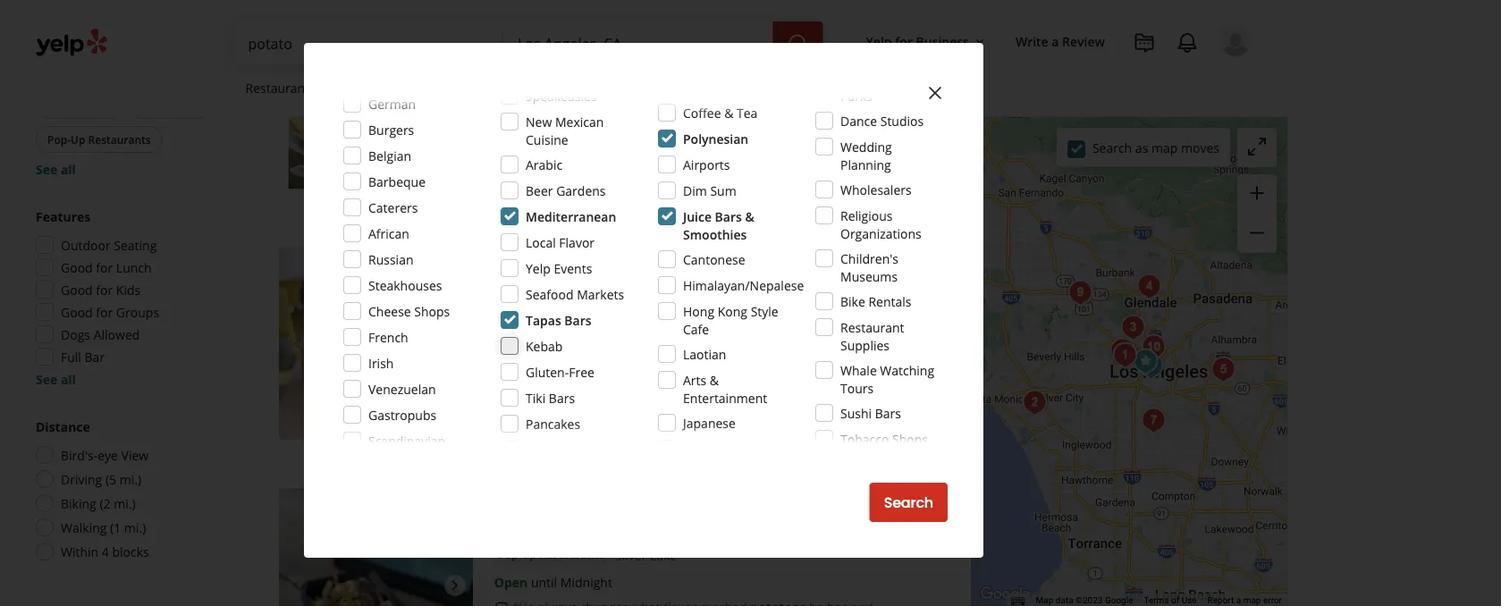 Task type: describe. For each thing, give the bounding box(es) containing it.
museums
[[840, 268, 898, 285]]

16 chevron down v2 image
[[973, 35, 987, 49]]

1 horizontal spatial group
[[1237, 174, 1277, 253]]

a right "to"
[[726, 357, 733, 374]]

dim
[[683, 182, 707, 199]]

bird's-eye view
[[61, 447, 149, 464]]

see all for second see all button from the bottom
[[36, 160, 76, 177]]

to
[[710, 357, 722, 374]]

group containing features
[[30, 207, 222, 388]]

search for search as map moves
[[1092, 139, 1132, 156]]

search dialog
[[0, 0, 1501, 606]]

see all group
[[32, 0, 222, 178]]

data
[[1056, 595, 1073, 606]]

open until 9:00 pm
[[494, 332, 607, 349]]

style
[[751, 303, 778, 320]]

hong
[[683, 303, 714, 320]]

(new)
[[552, 305, 584, 320]]

previous image
[[286, 91, 308, 113]]

outdoor seating for the
[[512, 176, 596, 191]]

2 vertical spatial potato
[[798, 357, 840, 374]]

himalayan/nepalese
[[683, 277, 804, 294]]

seating for the
[[559, 176, 596, 191]]

/burger place, pay a pretty steep price for..."
[[514, 357, 884, 392]]

0 horizontal spatial the
[[514, 5, 547, 30]]

supplies
[[840, 337, 890, 354]]

hong kong style cafe
[[683, 303, 778, 337]]

a right 'write'
[[1052, 33, 1059, 50]]

(733 reviews) link
[[619, 275, 696, 294]]

reviews) for 2 . humble potato
[[648, 277, 696, 294]]

soul food
[[47, 30, 98, 45]]

& for coffee & tea
[[724, 104, 733, 121]]

pay
[[551, 375, 572, 392]]

slideshow element for 2
[[279, 247, 473, 441]]

caterers
[[368, 199, 418, 216]]

write
[[1016, 33, 1048, 50]]

until for the
[[539, 90, 565, 107]]

4.3
[[598, 277, 616, 294]]

yelp for yelp for business
[[866, 33, 892, 50]]

silver
[[615, 547, 647, 564]]

& for arts & entertainment
[[710, 371, 719, 388]]

shops for cheese shops
[[414, 303, 450, 320]]

as
[[1135, 139, 1148, 156]]

dude,
[[596, 357, 629, 374]]

gardens
[[556, 182, 606, 199]]

outdoor seating for humble
[[512, 418, 596, 433]]

humble
[[514, 247, 585, 272]]

parks
[[840, 87, 873, 104]]

outdoor seating
[[61, 236, 157, 253]]

features
[[36, 208, 91, 225]]

cool
[[736, 357, 760, 374]]

good for good for lunch
[[61, 259, 93, 276]]

. for 1
[[504, 5, 510, 30]]

search image
[[787, 33, 809, 55]]

humble potato image
[[1017, 385, 1053, 421]]

1 horizontal spatial pop-up restaurants button
[[494, 546, 608, 564]]

4.2 link
[[598, 33, 616, 52]]

next image
[[444, 575, 466, 597]]

the potato sack link
[[514, 5, 657, 30]]

know,
[[558, 357, 593, 374]]

see all for 2nd see all button
[[36, 371, 76, 388]]

new
[[526, 113, 552, 130]]

food
[[72, 30, 98, 45]]

tea
[[737, 104, 758, 121]]

tours
[[840, 380, 874, 397]]

& inside juice bars & smoothies
[[745, 208, 754, 225]]

24 chevron down v2 image
[[591, 77, 612, 99]]

name
[[753, 115, 786, 132]]

a inside the /burger place, pay a pretty steep price for..."
[[575, 375, 582, 392]]

seafood
[[526, 286, 574, 303]]

start order link for the potato sack
[[803, 164, 914, 203]]

shops for tobacco shops
[[892, 430, 928, 447]]

terms of use
[[1144, 595, 1197, 606]]

option group containing distance
[[30, 418, 222, 566]]

pop- inside see all group
[[47, 132, 71, 147]]

3 slideshow element from the top
[[279, 489, 473, 606]]

american
[[498, 305, 549, 320]]

0 vertical spatial pop-up restaurants button
[[36, 126, 162, 153]]

previous image for open until midnight
[[286, 575, 308, 597]]

whale watching tours
[[840, 362, 934, 397]]

close image
[[924, 82, 946, 104]]

driving (5 mi.)
[[61, 471, 141, 488]]

flavor
[[559, 234, 595, 251]]

the potato sack image
[[1107, 337, 1143, 373]]

a right report
[[1236, 595, 1241, 606]]

search as map moves
[[1092, 139, 1219, 156]]

amusement
[[840, 69, 911, 86]]

all for 2nd see all button
[[61, 371, 76, 388]]

biking (2 mi.)
[[61, 495, 136, 512]]

pop- inside pop-up restaurants "link"
[[498, 547, 521, 562]]

potato corner image
[[1131, 269, 1167, 304]]

start order link for humble potato
[[803, 406, 914, 445]]

(231 reviews)
[[619, 35, 696, 52]]

2 see all button from the top
[[36, 371, 76, 388]]

restaurants link
[[231, 64, 355, 116]]

(231
[[619, 35, 644, 52]]

asian
[[763, 357, 795, 374]]

place,
[[514, 375, 548, 392]]

full
[[61, 348, 81, 365]]

16 checkmark v2 image for outdoor seating
[[494, 418, 509, 432]]

"i quite like the fried potato
[[514, 115, 676, 132]]

poutine brothers image
[[1136, 403, 1171, 439]]

(1
[[110, 519, 121, 536]]

start order for 1 . the potato sack
[[820, 174, 897, 194]]

16 checkmark v2 image for takeout
[[685, 176, 700, 190]]

good for good for groups
[[61, 304, 93, 321]]

takeout for 1 . the potato sack
[[703, 176, 745, 191]]

map data ©2023 google
[[1036, 595, 1133, 606]]

bar
[[85, 348, 105, 365]]

restaurant
[[840, 319, 904, 336]]

smoothies
[[683, 226, 747, 243]]

louders image
[[1104, 333, 1140, 369]]

moves
[[1181, 139, 1219, 156]]

balls--with a name like the potato sack, they need more potato items..."
[[514, 115, 909, 150]]

local
[[526, 234, 556, 251]]

report a map error link
[[1207, 595, 1282, 606]]

see for 2nd see all button
[[36, 371, 57, 388]]

groups
[[116, 304, 159, 321]]

children's
[[840, 250, 899, 267]]

2 more from the left
[[702, 133, 735, 150]]

notifications image
[[1177, 32, 1198, 54]]

pop-up restaurants link
[[494, 546, 608, 564]]

map for moves
[[1151, 139, 1178, 156]]

for for kids
[[96, 281, 113, 298]]

walking (1 mi.)
[[61, 519, 146, 536]]

outdoor for 1
[[512, 176, 556, 191]]

dogs
[[61, 326, 90, 343]]

restaurants inside "link"
[[539, 547, 604, 562]]

dim sum
[[683, 182, 736, 199]]

pop-up restaurants inside "link"
[[498, 547, 604, 562]]

bike
[[840, 293, 865, 310]]

cafe
[[683, 321, 709, 337]]

tiki bars
[[526, 389, 575, 406]]

markets
[[577, 286, 624, 303]]

coffee & tea
[[683, 104, 758, 121]]

sandwiches button
[[650, 304, 720, 322]]

potato for the potato sack
[[552, 5, 611, 30]]

closed until 7:00 am tomorrow
[[494, 90, 677, 107]]

kebab
[[526, 337, 563, 354]]

local flavor
[[526, 234, 595, 251]]

lunch
[[116, 259, 152, 276]]

vans image
[[1133, 348, 1169, 384]]

delivery for 2 . humble potato
[[629, 418, 671, 433]]

yelp for yelp events
[[526, 260, 551, 277]]

the baked potato image
[[1062, 275, 1098, 311]]

delivery for 1 . the potato sack
[[629, 176, 671, 191]]

lake
[[650, 547, 677, 564]]

bird's-
[[61, 447, 98, 464]]

within 4 blocks
[[61, 543, 149, 560]]

1 see all button from the top
[[36, 160, 76, 177]]

need
[[543, 133, 572, 150]]

up inside "link"
[[521, 547, 536, 562]]

$$
[[728, 305, 742, 322]]

map for error
[[1243, 595, 1261, 606]]

religious organizations
[[840, 207, 922, 242]]

order for 2 . humble potato
[[857, 416, 897, 436]]

services
[[540, 79, 587, 96]]

start order for 2 . humble potato
[[820, 416, 897, 436]]

google image
[[976, 583, 1035, 606]]



Task type: vqa. For each thing, say whether or not it's contained in the screenshot.
"Salt & Straw" ICON
no



Task type: locate. For each thing, give the bounding box(es) containing it.
for for groups
[[96, 304, 113, 321]]

dance studios
[[840, 112, 924, 129]]

0 vertical spatial potato
[[552, 5, 611, 30]]

1 vertical spatial up
[[521, 547, 536, 562]]

auto services link
[[494, 64, 626, 116]]

bars up 9:00
[[564, 312, 591, 329]]

1 previous image from the top
[[286, 333, 308, 355]]

1 vertical spatial outdoor
[[61, 236, 111, 253]]

1 outdoor seating from the top
[[512, 176, 596, 191]]

whale
[[840, 362, 877, 379]]

2 slideshow element from the top
[[279, 247, 473, 441]]

start down 'tours'
[[820, 416, 854, 436]]

nordstrom rack image
[[1128, 344, 1163, 380]]

1 vertical spatial reviews)
[[648, 277, 696, 294]]

for down the good for kids
[[96, 304, 113, 321]]

search for search
[[884, 493, 933, 513]]

auto services
[[509, 79, 587, 96]]

reviews) right (231
[[648, 35, 696, 52]]

report
[[1207, 595, 1234, 606]]

children's museums
[[840, 250, 899, 285]]

outdoor down the arabic at top left
[[512, 176, 556, 191]]

1 delivery from the top
[[629, 176, 671, 191]]

bars down gluten-free
[[549, 389, 575, 406]]

order down the planning
[[857, 174, 897, 194]]

map right as
[[1151, 139, 1178, 156]]

african
[[368, 225, 409, 242]]

0 vertical spatial until
[[539, 90, 565, 107]]

venezuelan
[[368, 380, 436, 397]]

2 vertical spatial outdoor
[[512, 418, 556, 433]]

wholesalers
[[840, 181, 912, 198]]

potato for humble potato
[[589, 247, 649, 272]]

0 vertical spatial good
[[61, 259, 93, 276]]

1 see all from the top
[[36, 160, 76, 177]]

up up features
[[71, 132, 85, 147]]

16 speech v2 image for open until midnight
[[494, 601, 509, 606]]

shops right the tobacco
[[892, 430, 928, 447]]

expand map image
[[1246, 136, 1268, 157]]

the inside the balls--with a name like the potato sack, they need more potato items..."
[[813, 115, 834, 132]]

1 horizontal spatial more
[[702, 133, 735, 150]]

1 horizontal spatial restaurants
[[245, 79, 315, 96]]

1 vertical spatial see all button
[[36, 371, 76, 388]]

angel's tijuana tacos image
[[1136, 329, 1171, 365]]

potato down tomorrow
[[634, 115, 676, 132]]

0 vertical spatial see all button
[[36, 160, 76, 177]]

terms
[[1144, 595, 1169, 606]]

when
[[633, 357, 665, 374]]

0 vertical spatial reviews)
[[648, 35, 696, 52]]

outdoor inside group
[[61, 236, 111, 253]]

seating for humble
[[559, 418, 596, 433]]

2 vertical spatial &
[[710, 371, 719, 388]]

see all down full
[[36, 371, 76, 388]]

the left dance
[[813, 115, 834, 132]]

0 vertical spatial the
[[514, 5, 547, 30]]

open down american
[[494, 332, 528, 349]]

previous image
[[286, 333, 308, 355], [286, 575, 308, 597]]

search left as
[[1092, 139, 1132, 156]]

pop- up features
[[47, 132, 71, 147]]

1 vertical spatial .
[[504, 247, 510, 272]]

see up features
[[36, 160, 57, 177]]

yelp up the 4.3 star rating image
[[526, 260, 551, 277]]

1 vertical spatial slideshow element
[[279, 247, 473, 441]]

potato inside the balls--with a name like the potato sack, they need more potato items..."
[[610, 133, 648, 150]]

yelp inside yelp for business button
[[866, 33, 892, 50]]

2 open from the top
[[494, 574, 528, 591]]

keyboard shortcuts image
[[1011, 597, 1025, 606]]

2 vertical spatial until
[[531, 574, 557, 591]]

0 vertical spatial pop-
[[47, 132, 71, 147]]

for for business
[[895, 33, 913, 50]]

amusement parks
[[840, 69, 911, 104]]

1 horizontal spatial pop-up restaurants
[[498, 547, 604, 562]]

seating up the mediterranean
[[559, 176, 596, 191]]

0 vertical spatial delivery
[[629, 176, 671, 191]]

0 vertical spatial 16 checkmark v2 image
[[685, 176, 700, 190]]

good for kids
[[61, 281, 141, 298]]

steakhouses
[[368, 277, 442, 294]]

0 vertical spatial outdoor seating
[[512, 176, 596, 191]]

potato up 4.2 link
[[552, 5, 611, 30]]

1 horizontal spatial like
[[789, 115, 809, 132]]

humble potato image
[[279, 247, 473, 441]]

potato inside the balls--with a name like the potato sack, they need more potato items..."
[[837, 115, 876, 132]]

bike rentals
[[840, 293, 911, 310]]

0 vertical spatial &
[[724, 104, 733, 121]]

google
[[1105, 595, 1133, 606]]

open
[[494, 332, 528, 349], [494, 574, 528, 591]]

scandinavian
[[368, 432, 445, 449]]

potato up wedding
[[837, 115, 876, 132]]

2 start order link from the top
[[803, 406, 914, 445]]

until down the tapas
[[531, 332, 557, 349]]

see for second see all button from the bottom
[[36, 160, 57, 177]]

terms of use link
[[1144, 595, 1197, 606]]

pancakes
[[526, 415, 580, 432]]

1 start order from the top
[[820, 174, 897, 194]]

group
[[1237, 174, 1277, 253], [30, 207, 222, 388]]

1 start from the top
[[820, 174, 854, 194]]

. left local
[[504, 247, 510, 272]]

up up the open until midnight
[[521, 547, 536, 562]]

0 horizontal spatial yelp
[[526, 260, 551, 277]]

a right pay on the left of the page
[[575, 375, 582, 392]]

more inside the balls--with a name like the potato sack, they need more potato items..."
[[575, 133, 607, 150]]

see all up features
[[36, 160, 76, 177]]

for for lunch
[[96, 259, 113, 276]]

1 order from the top
[[857, 174, 897, 194]]

midnight
[[560, 574, 612, 591]]

16 close v2 image
[[494, 176, 509, 190]]

open for open until 9:00 pm
[[494, 332, 528, 349]]

quite
[[525, 115, 555, 132]]

outdoor seating down tiki bars
[[512, 418, 596, 433]]

bars up tobacco shops
[[875, 405, 901, 422]]

yelp for business button
[[859, 25, 994, 57]]

with
[[714, 115, 739, 132]]

1 vertical spatial map
[[1243, 595, 1261, 606]]

start order down 'tours'
[[820, 416, 897, 436]]

bars inside juice bars & smoothies
[[715, 208, 742, 225]]

1 reviews) from the top
[[648, 35, 696, 52]]

slideshow element
[[279, 5, 473, 199], [279, 247, 473, 441], [279, 489, 473, 606]]

the up 4.2 star rating image at the top of page
[[514, 5, 547, 30]]

0 vertical spatial shops
[[414, 303, 450, 320]]

2 vertical spatial good
[[61, 304, 93, 321]]

see all button
[[36, 160, 76, 177], [36, 371, 76, 388]]

good for good for kids
[[61, 281, 93, 298]]

american (new) button
[[494, 304, 587, 322]]

1 horizontal spatial search
[[1092, 139, 1132, 156]]

16 speech v2 image
[[494, 117, 509, 132]]

16 checkmark v2 image left pancakes at the bottom of page
[[494, 418, 509, 432]]

0 horizontal spatial restaurants
[[88, 132, 151, 147]]

2 vertical spatial slideshow element
[[279, 489, 473, 606]]

0 vertical spatial search
[[1092, 139, 1132, 156]]

2 start from the top
[[820, 416, 854, 436]]

a
[[1052, 33, 1059, 50], [743, 115, 750, 132], [726, 357, 733, 374], [575, 375, 582, 392], [1236, 595, 1241, 606]]

2 seating from the top
[[559, 418, 596, 433]]

dogs allowed
[[61, 326, 140, 343]]

search button
[[870, 483, 948, 522]]

0 vertical spatial see
[[36, 160, 57, 177]]

& left tea
[[724, 104, 733, 121]]

1 vertical spatial 16 checkmark v2 image
[[494, 418, 509, 432]]

house of mash image
[[1115, 310, 1151, 346]]

all up features
[[61, 160, 76, 177]]

mi.) for walking (1 mi.)
[[124, 519, 146, 536]]

3 good from the top
[[61, 304, 93, 321]]

potato up 4.3 link
[[589, 247, 649, 272]]

gluten-
[[526, 363, 569, 380]]

more
[[575, 133, 607, 150], [702, 133, 735, 150]]

16 checkmark v2 image
[[685, 176, 700, 190], [494, 418, 509, 432]]

"i for "i don't know, dude, when you go to a cool asian potato
[[514, 357, 522, 374]]

1 open from the top
[[494, 332, 528, 349]]

for down the good for lunch
[[96, 281, 113, 298]]

pop-up restaurants inside see all group
[[47, 132, 151, 147]]

outdoor for 2
[[512, 418, 556, 433]]

see up the distance
[[36, 371, 57, 388]]

0 horizontal spatial shops
[[414, 303, 450, 320]]

1 vertical spatial order
[[857, 416, 897, 436]]

0 horizontal spatial pop-up restaurants button
[[36, 126, 162, 153]]

until for humble
[[531, 332, 557, 349]]

bars for tiki
[[549, 389, 575, 406]]

1 vertical spatial open
[[494, 574, 528, 591]]

mi.) for driving (5 mi.)
[[120, 471, 141, 488]]

outdoor seating
[[512, 176, 596, 191], [512, 418, 596, 433]]

0 vertical spatial restaurants
[[245, 79, 315, 96]]

restaurant supplies
[[840, 319, 904, 354]]

a right with
[[743, 115, 750, 132]]

1 vertical spatial pop-up restaurants
[[498, 547, 604, 562]]

1 slideshow element from the top
[[279, 5, 473, 199]]

irish
[[368, 354, 394, 371]]

0 vertical spatial "i
[[514, 115, 522, 132]]

for up the good for kids
[[96, 259, 113, 276]]

like inside the balls--with a name like the potato sack, they need more potato items..."
[[789, 115, 809, 132]]

tapas
[[526, 312, 561, 329]]

delivery left dim on the top left
[[629, 176, 671, 191]]

cheese
[[368, 303, 411, 320]]

1 vertical spatial search
[[884, 493, 933, 513]]

0 horizontal spatial &
[[710, 371, 719, 388]]

until down pop-up restaurants "link"
[[531, 574, 557, 591]]

1 all from the top
[[61, 160, 76, 177]]

1 vertical spatial &
[[745, 208, 754, 225]]

1 "i from the top
[[514, 115, 522, 132]]

©2023
[[1076, 595, 1103, 606]]

house of mash image
[[279, 489, 473, 606]]

tomorrow
[[618, 90, 677, 107]]

dance
[[840, 112, 877, 129]]

yelp inside search dialog
[[526, 260, 551, 277]]

see all button down full
[[36, 371, 76, 388]]

1 horizontal spatial yelp
[[866, 33, 892, 50]]

pop-up restaurants up features
[[47, 132, 151, 147]]

potato left whale
[[798, 357, 840, 374]]

0 horizontal spatial up
[[71, 132, 85, 147]]

"i right 16 speech v2 icon at top left
[[514, 115, 522, 132]]

american (new) link
[[494, 304, 587, 322]]

1 vertical spatial pop-
[[498, 547, 521, 562]]

0 horizontal spatial pop-up restaurants
[[47, 132, 151, 147]]

entertainment
[[683, 389, 767, 406]]

takeout down entertainment
[[703, 418, 745, 433]]

start order link up religious
[[803, 164, 914, 203]]

start down the planning
[[820, 174, 854, 194]]

1 horizontal spatial pop-
[[498, 547, 521, 562]]

search inside button
[[884, 493, 933, 513]]

2 vertical spatial restaurants
[[539, 547, 604, 562]]

1 vertical spatial mi.)
[[114, 495, 136, 512]]

don't
[[525, 357, 555, 374]]

allowed
[[94, 326, 140, 343]]

mi.) for biking (2 mi.)
[[114, 495, 136, 512]]

0 vertical spatial start order link
[[803, 164, 914, 203]]

order down 'tours'
[[857, 416, 897, 436]]

1 vertical spatial shops
[[892, 430, 928, 447]]

1 horizontal spatial &
[[724, 104, 733, 121]]

silver lake
[[615, 547, 677, 564]]

report a map error
[[1207, 595, 1282, 606]]

"i for "i quite like the fried potato
[[514, 115, 522, 132]]

pop-up restaurants button
[[36, 126, 162, 153], [494, 546, 608, 564]]

mi.) right (5
[[120, 471, 141, 488]]

cheese shops
[[368, 303, 450, 320]]

sack,
[[879, 115, 909, 132]]

open down pop-up restaurants "link"
[[494, 574, 528, 591]]

pop-up restaurants button up the open until midnight
[[494, 546, 608, 564]]

option group
[[30, 418, 222, 566]]

laotian
[[683, 346, 726, 363]]

16 speech v2 image for open until 9:00 pm
[[494, 359, 509, 374]]

for inside button
[[895, 33, 913, 50]]

1 vertical spatial delivery
[[629, 418, 671, 433]]

pop-up restaurants button up features
[[36, 126, 162, 153]]

delivery left 16 checkmark v2 icon
[[629, 418, 671, 433]]

16 checkmark v2 image down airports
[[685, 176, 700, 190]]

1 vertical spatial pop-up restaurants button
[[494, 546, 608, 564]]

0 vertical spatial start
[[820, 174, 854, 194]]

0 vertical spatial previous image
[[286, 333, 308, 355]]

view
[[121, 447, 149, 464]]

reviews) up "sandwiches"
[[648, 277, 696, 294]]

(5
[[105, 471, 116, 488]]

16 speech v2 image
[[494, 359, 509, 374], [494, 601, 509, 606]]

bars up smoothies
[[715, 208, 742, 225]]

sushi
[[840, 405, 872, 422]]

0 vertical spatial seating
[[559, 176, 596, 191]]

2 previous image from the top
[[286, 575, 308, 597]]

search down tobacco shops
[[884, 493, 933, 513]]

french
[[368, 329, 408, 346]]

0 vertical spatial yelp
[[866, 33, 892, 50]]

0 vertical spatial potato
[[634, 115, 676, 132]]

map region
[[777, 0, 1464, 606]]

order for 1 . the potato sack
[[857, 174, 897, 194]]

(231 reviews) link
[[619, 33, 696, 52]]

. up 4.2 star rating image at the top of page
[[504, 5, 510, 30]]

more down -
[[702, 133, 735, 150]]

rentals
[[869, 293, 911, 310]]

until up new
[[539, 90, 565, 107]]

more link
[[702, 133, 735, 150]]

0 horizontal spatial search
[[884, 493, 933, 513]]

2 delivery from the top
[[629, 418, 671, 433]]

2 reviews) from the top
[[648, 277, 696, 294]]

mi.) right (2
[[114, 495, 136, 512]]

pop- up the open until midnight
[[498, 547, 521, 562]]

start order
[[820, 174, 897, 194], [820, 416, 897, 436]]

reviews) for 1 . the potato sack
[[648, 35, 696, 52]]

2 outdoor seating from the top
[[512, 418, 596, 433]]

16 checkmark v2 image
[[685, 418, 700, 432]]

1 takeout from the top
[[703, 176, 745, 191]]

2 see from the top
[[36, 371, 57, 388]]

1 vertical spatial takeout
[[703, 418, 745, 433]]

1 vertical spatial yelp
[[526, 260, 551, 277]]

start for 2 . humble potato
[[820, 416, 854, 436]]

arts
[[683, 371, 706, 388]]

1 vertical spatial until
[[531, 332, 557, 349]]

1 good from the top
[[61, 259, 93, 276]]

previous image for open until 9:00 pm
[[286, 333, 308, 355]]

2 order from the top
[[857, 416, 897, 436]]

2 good from the top
[[61, 281, 93, 298]]

0 horizontal spatial group
[[30, 207, 222, 388]]

"i up the place,
[[514, 357, 522, 374]]

business categories element
[[231, 64, 1252, 116]]

within
[[61, 543, 98, 560]]

biking
[[61, 495, 96, 512]]

more down the
[[575, 133, 607, 150]]

0 vertical spatial 16 speech v2 image
[[494, 359, 509, 374]]

items..."
[[652, 133, 698, 150]]

16 speech v2 image left don't on the bottom of the page
[[494, 359, 509, 374]]

potato down fried
[[610, 133, 648, 150]]

0 horizontal spatial pop-
[[47, 132, 71, 147]]

1 horizontal spatial the
[[813, 115, 834, 132]]

0 horizontal spatial more
[[575, 133, 607, 150]]

restaurants inside see all group
[[88, 132, 151, 147]]

16 speech v2 image down the open until midnight
[[494, 601, 509, 606]]

all down full
[[61, 371, 76, 388]]

bars for tapas
[[564, 312, 591, 329]]

2 . from the top
[[504, 247, 510, 272]]

1 vertical spatial potato
[[837, 115, 876, 132]]

1 vertical spatial previous image
[[286, 575, 308, 597]]

1 vertical spatial all
[[61, 371, 76, 388]]

start order link down 'tours'
[[803, 406, 914, 445]]

2 all from the top
[[61, 371, 76, 388]]

sandwiches link
[[650, 304, 720, 322]]

4.3 star rating image
[[494, 277, 591, 295]]

mexican
[[555, 113, 604, 130]]

like up 'need'
[[558, 115, 578, 132]]

mister fried potato image
[[1205, 352, 1241, 388]]

write a review
[[1016, 33, 1105, 50]]

bars for juice
[[715, 208, 742, 225]]

"i don't know, dude, when you go to a cool asian potato
[[514, 357, 840, 374]]

takeout for 2 . humble potato
[[703, 418, 745, 433]]

1 vertical spatial restaurants
[[88, 132, 151, 147]]

good up the good for kids
[[61, 259, 93, 276]]

1 more from the left
[[575, 133, 607, 150]]

like right name
[[789, 115, 809, 132]]

the potato sack image
[[279, 5, 473, 199]]

1 vertical spatial "i
[[514, 357, 522, 374]]

seating down tiki bars
[[559, 418, 596, 433]]

2 see all from the top
[[36, 371, 76, 388]]

1 horizontal spatial 16 checkmark v2 image
[[685, 176, 700, 190]]

2 like from the left
[[789, 115, 809, 132]]

2 start order from the top
[[820, 416, 897, 436]]

start order down the planning
[[820, 174, 897, 194]]

1 horizontal spatial map
[[1243, 595, 1261, 606]]

seating
[[114, 236, 157, 253]]

0 horizontal spatial like
[[558, 115, 578, 132]]

1 like from the left
[[558, 115, 578, 132]]

1 vertical spatial 16 speech v2 image
[[494, 601, 509, 606]]

1 . from the top
[[504, 5, 510, 30]]

None search field
[[234, 21, 827, 64]]

shops down the steakhouses
[[414, 303, 450, 320]]

. for 2
[[504, 247, 510, 272]]

1 horizontal spatial shops
[[892, 430, 928, 447]]

1 vertical spatial see
[[36, 371, 57, 388]]

2 "i from the top
[[514, 357, 522, 374]]

for left the business
[[895, 33, 913, 50]]

kids
[[116, 281, 141, 298]]

good down the good for lunch
[[61, 281, 93, 298]]

0 vertical spatial slideshow element
[[279, 5, 473, 199]]

new mexican cuisine
[[526, 113, 604, 148]]

0 vertical spatial .
[[504, 5, 510, 30]]

1 vertical spatial the
[[813, 115, 834, 132]]

1 vertical spatial good
[[61, 281, 93, 298]]

1 vertical spatial start
[[820, 416, 854, 436]]

1 see from the top
[[36, 160, 57, 177]]

takeout down airports
[[703, 176, 745, 191]]

bars for sushi
[[875, 405, 901, 422]]

(733
[[619, 277, 644, 294]]

open for open until midnight
[[494, 574, 528, 591]]

projects image
[[1134, 32, 1155, 54]]

start for 1 . the potato sack
[[820, 174, 854, 194]]

wedding
[[840, 138, 892, 155]]

0 horizontal spatial map
[[1151, 139, 1178, 156]]

see all button up features
[[36, 160, 76, 177]]

search
[[1092, 139, 1132, 156], [884, 493, 933, 513]]

1 horizontal spatial up
[[521, 547, 536, 562]]

& inside arts & entertainment
[[710, 371, 719, 388]]

0 horizontal spatial 16 checkmark v2 image
[[494, 418, 509, 432]]

2 horizontal spatial restaurants
[[539, 547, 604, 562]]

all for second see all button from the bottom
[[61, 160, 76, 177]]

outdoor up the good for lunch
[[61, 236, 111, 253]]

2 16 speech v2 image from the top
[[494, 601, 509, 606]]

gastropubs
[[368, 406, 436, 423]]

map left error
[[1243, 595, 1261, 606]]

2 vertical spatial mi.)
[[124, 519, 146, 536]]

user actions element
[[852, 22, 1277, 132]]

good
[[61, 259, 93, 276], [61, 281, 93, 298], [61, 304, 93, 321]]

arts & entertainment
[[683, 371, 767, 406]]

& right 'arts'
[[710, 371, 719, 388]]

outdoor
[[512, 176, 556, 191], [61, 236, 111, 253], [512, 418, 556, 433]]

0 vertical spatial outdoor
[[512, 176, 556, 191]]

1 seating from the top
[[559, 176, 596, 191]]

& up smoothies
[[745, 208, 754, 225]]

2 horizontal spatial &
[[745, 208, 754, 225]]

slideshow element for 1
[[279, 5, 473, 199]]

start order link
[[803, 164, 914, 203], [803, 406, 914, 445]]

yelp up 'amusement'
[[866, 33, 892, 50]]

outdoor seating down the arabic at top left
[[512, 176, 596, 191]]

2 vertical spatial potato
[[589, 247, 649, 272]]

balls-
[[679, 115, 710, 132]]

restaurants inside business categories element
[[245, 79, 315, 96]]

zoom out image
[[1246, 222, 1268, 244]]

0 vertical spatial takeout
[[703, 176, 745, 191]]

4.2 star rating image
[[494, 35, 591, 53]]

takeout
[[703, 176, 745, 191], [703, 418, 745, 433]]

1 . the potato sack
[[494, 5, 657, 30]]

2 takeout from the top
[[703, 418, 745, 433]]

up inside see all group
[[71, 132, 85, 147]]

a inside the balls--with a name like the potato sack, they need more potato items..."
[[743, 115, 750, 132]]

pop-up restaurants up the open until midnight
[[498, 547, 604, 562]]

0 vertical spatial map
[[1151, 139, 1178, 156]]

mi.) right (1
[[124, 519, 146, 536]]

seating
[[559, 176, 596, 191], [559, 418, 596, 433]]

1 16 speech v2 image from the top
[[494, 359, 509, 374]]

outdoor down tiki
[[512, 418, 556, 433]]

good up the dogs on the left bottom of page
[[61, 304, 93, 321]]

arabic
[[526, 156, 562, 173]]

1 start order link from the top
[[803, 164, 914, 203]]

zoom in image
[[1246, 182, 1268, 204]]



